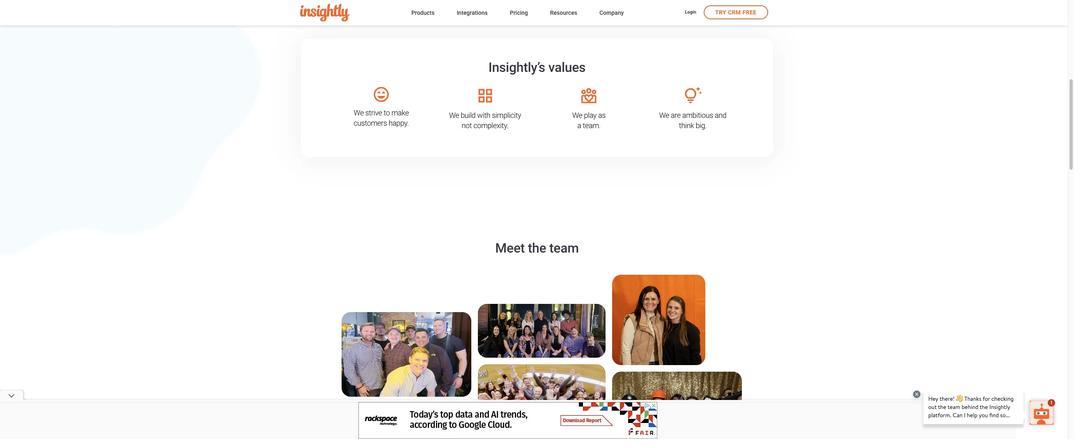 Task type: describe. For each thing, give the bounding box(es) containing it.
we strive to make customers happy.
[[354, 108, 409, 127]]

integrations
[[457, 9, 488, 16]]

insightly logo image
[[300, 4, 349, 22]]

resources
[[550, 9, 577, 16]]

try crm free
[[715, 9, 757, 16]]

pricing
[[510, 9, 528, 16]]

values
[[549, 60, 586, 75]]

and
[[715, 111, 727, 120]]

pricing link
[[510, 8, 528, 19]]

customers
[[354, 119, 387, 127]]

are
[[671, 111, 681, 120]]

we are ambitious and think big.
[[659, 111, 727, 130]]

login link
[[685, 9, 697, 16]]

with
[[477, 111, 490, 120]]

team.
[[583, 121, 601, 130]]

insightly's values
[[489, 60, 586, 75]]

integrations link
[[457, 8, 488, 19]]

we for we strive to make customers happy.
[[354, 108, 364, 117]]

not
[[462, 121, 472, 130]]

strive
[[365, 108, 382, 117]]

insightly logo link
[[300, 4, 398, 22]]

we for we play as a team.
[[573, 111, 583, 120]]

team
[[550, 240, 579, 256]]

we for we build with simplicity not complexity.
[[449, 111, 459, 120]]

play
[[584, 111, 597, 120]]

as
[[598, 111, 606, 120]]



Task type: locate. For each thing, give the bounding box(es) containing it.
we for we are ambitious and think big.
[[659, 111, 669, 120]]

build
[[461, 111, 476, 120]]

try crm free button
[[704, 5, 768, 19]]

we left the are in the top of the page
[[659, 111, 669, 120]]

we play as a team.
[[573, 111, 606, 130]]

simplicity
[[492, 111, 521, 120]]

resources link
[[550, 8, 577, 19]]

we build with simplicity not complexity.
[[449, 111, 521, 130]]

we
[[354, 108, 364, 117], [449, 111, 459, 120], [573, 111, 583, 120], [659, 111, 669, 120]]

products
[[412, 9, 435, 16]]

to
[[384, 108, 390, 117]]

a
[[578, 121, 581, 130]]

try crm free link
[[704, 5, 768, 19]]

meet
[[495, 240, 525, 256]]

products link
[[412, 8, 435, 19]]

complexity.
[[474, 121, 509, 130]]

company
[[600, 9, 624, 16]]

meet the team
[[495, 240, 579, 256]]

we left 'build' at the left
[[449, 111, 459, 120]]

we up a
[[573, 111, 583, 120]]

ambitious
[[683, 111, 713, 120]]

think
[[679, 121, 694, 130]]

make
[[392, 108, 409, 117]]

happy.
[[389, 119, 409, 127]]

we inside we build with simplicity not complexity.
[[449, 111, 459, 120]]

free
[[743, 9, 757, 16]]

we left strive
[[354, 108, 364, 117]]

the
[[528, 240, 546, 256]]

company link
[[600, 8, 624, 19]]

big.
[[696, 121, 707, 130]]

insightly's
[[489, 60, 545, 75]]

crm
[[728, 9, 741, 16]]

we inside we strive to make customers happy.
[[354, 108, 364, 117]]

we inside we play as a team.
[[573, 111, 583, 120]]

login
[[685, 10, 697, 15]]

try
[[715, 9, 727, 16]]

we inside we are ambitious and think big.
[[659, 111, 669, 120]]



Task type: vqa. For each thing, say whether or not it's contained in the screenshot.
Insightly Logo link
yes



